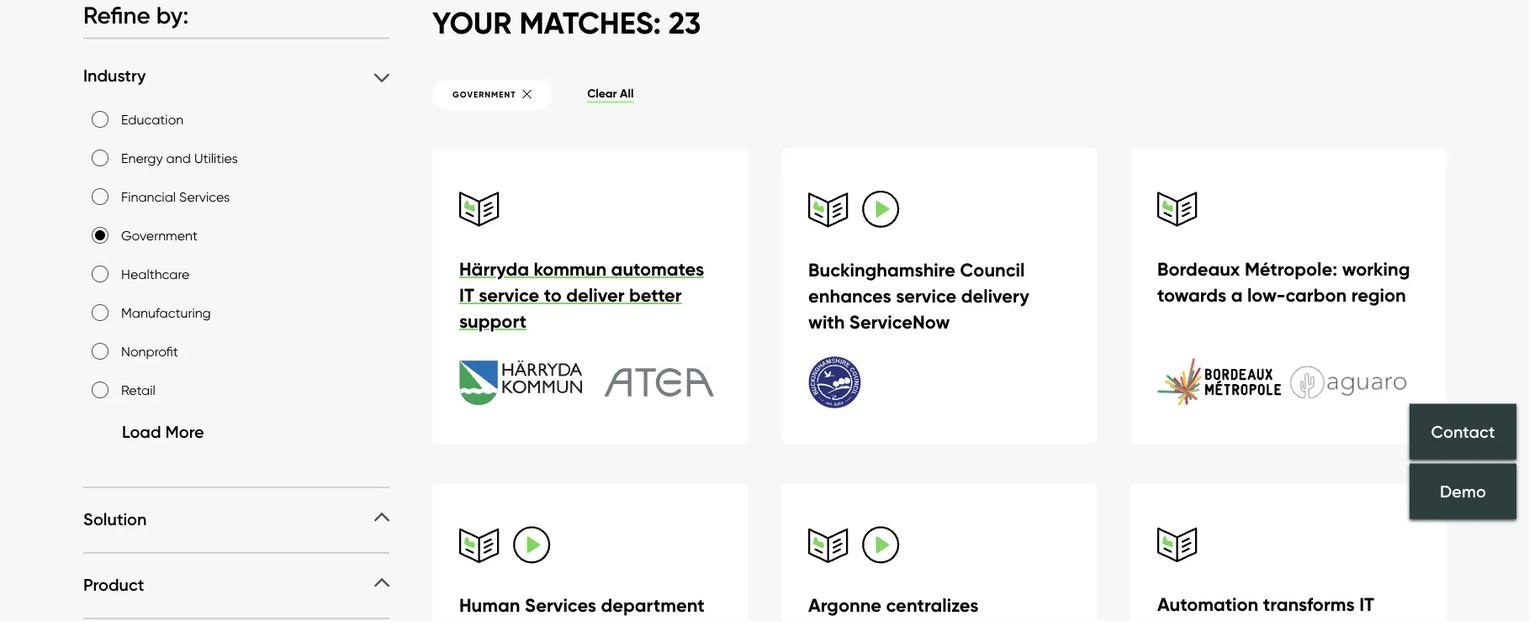 Task type: locate. For each thing, give the bounding box(es) containing it.
more
[[165, 421, 204, 442]]

services down utilities
[[179, 188, 230, 204]]

1 horizontal spatial harryda kommu image
[[590, 357, 714, 409]]

to
[[544, 283, 562, 307], [575, 620, 592, 622], [979, 620, 996, 622]]

service inside argonne centralizes operational service to improv
[[913, 620, 974, 622]]

2 bordeaux metropole image from the left
[[1288, 357, 1412, 409]]

service inside härryda kommun automates it service to deliver better support
[[479, 283, 539, 307]]

buckinghamshire council enhances service delivery with servicenow
[[808, 258, 1029, 333]]

1 horizontal spatial bordeaux metropole image
[[1288, 357, 1412, 409]]

0 horizontal spatial government
[[121, 227, 198, 243]]

with
[[808, 310, 845, 333]]

industry button
[[83, 64, 389, 86]]

government down your
[[453, 89, 516, 100]]

to for service
[[544, 283, 562, 307]]

it up dso
[[1359, 593, 1374, 617]]

0 horizontal spatial it
[[459, 283, 474, 307]]

financial
[[121, 188, 176, 204]]

bordeaux metropole image
[[1157, 357, 1281, 409], [1288, 357, 1412, 409]]

government option
[[92, 227, 109, 244]]

2 horizontal spatial to
[[979, 620, 996, 622]]

financial services option
[[92, 188, 109, 205]]

standards
[[1223, 619, 1309, 622]]

0 horizontal spatial services
[[179, 188, 230, 204]]

0 vertical spatial government
[[453, 89, 516, 100]]

refine by:
[[83, 1, 189, 30]]

service down the automation
[[1157, 619, 1218, 622]]

service inside automation transforms it service standards for dso
[[1157, 619, 1218, 622]]

service
[[479, 283, 539, 307], [896, 284, 956, 307], [1157, 619, 1218, 622], [913, 620, 974, 622]]

clear all
[[587, 86, 634, 101]]

for
[[1314, 619, 1337, 622]]

healthcare option
[[92, 265, 109, 282]]

a
[[1231, 283, 1243, 307]]

services
[[501, 620, 570, 622]]

1 vertical spatial services
[[525, 594, 596, 617]]

argonne
[[808, 594, 882, 617]]

automation transforms it service standards for dso
[[1157, 593, 1380, 622]]

0 horizontal spatial bordeaux metropole image
[[1157, 357, 1281, 409]]

it up support
[[459, 283, 474, 307]]

clear all link
[[587, 86, 634, 103]]

your
[[432, 4, 512, 42]]

buckinghamshire council image
[[808, 357, 934, 409]]

government
[[453, 89, 516, 100], [121, 227, 198, 243]]

automates
[[611, 258, 704, 281]]

service up the servicenow
[[896, 284, 956, 307]]

1 horizontal spatial it
[[1359, 593, 1374, 617]]

service down centralizes
[[913, 620, 974, 622]]

kommun
[[534, 258, 607, 281]]

harryda kommu image
[[459, 357, 583, 409], [590, 357, 714, 409]]

product button
[[83, 574, 389, 596]]

buckinghamshire
[[808, 258, 955, 281]]

matches:
[[519, 4, 661, 42]]

and
[[166, 149, 191, 166]]

human services department gets services to those in nee
[[459, 594, 713, 622]]

to inside human services department gets services to those in nee
[[575, 620, 592, 622]]

operational
[[808, 620, 909, 622]]

services
[[179, 188, 230, 204], [525, 594, 596, 617]]

service for buckinghamshire council enhances service delivery with servicenow
[[896, 284, 956, 307]]

service down härryda
[[479, 283, 539, 307]]

load more button
[[92, 418, 204, 446]]

in
[[649, 620, 664, 622]]

council
[[960, 258, 1025, 281]]

government up healthcare
[[121, 227, 198, 243]]

it
[[459, 283, 474, 307], [1359, 593, 1374, 617]]

deliver
[[566, 283, 625, 307]]

services for human
[[525, 594, 596, 617]]

healthcare
[[121, 265, 190, 282]]

1 vertical spatial it
[[1359, 593, 1374, 617]]

dso
[[1342, 619, 1380, 622]]

retail
[[121, 382, 155, 398]]

0 horizontal spatial to
[[544, 283, 562, 307]]

clear
[[587, 86, 617, 101]]

1 vertical spatial government
[[121, 227, 198, 243]]

bordeaux
[[1157, 258, 1240, 281]]

delivery
[[961, 284, 1029, 307]]

0 vertical spatial it
[[459, 283, 474, 307]]

support
[[459, 309, 527, 332]]

1 horizontal spatial services
[[525, 594, 596, 617]]

services inside human services department gets services to those in nee
[[525, 594, 596, 617]]

enhances
[[808, 284, 891, 307]]

services up "services"
[[525, 594, 596, 617]]

1 horizontal spatial to
[[575, 620, 592, 622]]

product
[[83, 575, 144, 596]]

service inside the buckinghamshire council enhances service delivery with servicenow
[[896, 284, 956, 307]]

low-
[[1247, 283, 1286, 307]]

financial services
[[121, 188, 230, 204]]

to inside härryda kommun automates it service to deliver better support
[[544, 283, 562, 307]]

0 vertical spatial services
[[179, 188, 230, 204]]

0 horizontal spatial harryda kommu image
[[459, 357, 583, 409]]



Task type: describe. For each thing, give the bounding box(es) containing it.
solution button
[[83, 509, 389, 530]]

härryda
[[459, 258, 529, 281]]

to inside argonne centralizes operational service to improv
[[979, 620, 996, 622]]

region
[[1351, 283, 1406, 307]]

1 horizontal spatial government
[[453, 89, 516, 100]]

carbon
[[1286, 283, 1347, 307]]

bordeaux métropole: working towards a low-carbon region
[[1157, 258, 1410, 307]]

human
[[459, 594, 520, 617]]

automation
[[1157, 593, 1259, 617]]

nonprofit
[[121, 343, 178, 359]]

load more
[[122, 421, 204, 442]]

utilities
[[194, 149, 238, 166]]

working
[[1342, 258, 1410, 281]]

energy and utilities
[[121, 149, 238, 166]]

23
[[669, 4, 701, 42]]

transforms
[[1263, 593, 1355, 617]]

métropole:
[[1245, 258, 1337, 281]]

your matches: 23
[[432, 4, 701, 42]]

by:
[[156, 1, 189, 30]]

service for argonne centralizes operational service to improv
[[913, 620, 974, 622]]

load
[[122, 421, 161, 442]]

services for financial
[[179, 188, 230, 204]]

2 harryda kommu image from the left
[[590, 357, 714, 409]]

it inside automation transforms it service standards for dso
[[1359, 593, 1374, 617]]

solution
[[83, 509, 147, 530]]

centralizes
[[886, 594, 979, 617]]

manufacturing
[[121, 304, 211, 321]]

härryda kommun automates it service to deliver better support
[[459, 258, 704, 332]]

service for automation transforms it service standards for dso
[[1157, 619, 1218, 622]]

argonne centralizes operational service to improv
[[808, 594, 1070, 622]]

servicenow
[[849, 310, 950, 333]]

1 bordeaux metropole image from the left
[[1157, 357, 1281, 409]]

towards
[[1157, 283, 1226, 307]]

education
[[121, 111, 184, 127]]

energy and utilities option
[[92, 149, 109, 166]]

department
[[601, 594, 705, 617]]

all
[[620, 86, 634, 101]]

to for services
[[575, 620, 592, 622]]

nonprofit option
[[92, 343, 109, 360]]

energy
[[121, 149, 163, 166]]

gets
[[459, 620, 497, 622]]

better
[[629, 283, 682, 307]]

manufacturing option
[[92, 304, 109, 321]]

those
[[597, 620, 645, 622]]

education option
[[92, 111, 109, 127]]

refine
[[83, 1, 150, 30]]

retail option
[[92, 382, 109, 398]]

1 harryda kommu image from the left
[[459, 357, 583, 409]]

industry
[[83, 65, 146, 86]]

it inside härryda kommun automates it service to deliver better support
[[459, 283, 474, 307]]



Task type: vqa. For each thing, say whether or not it's contained in the screenshot.
to for service
yes



